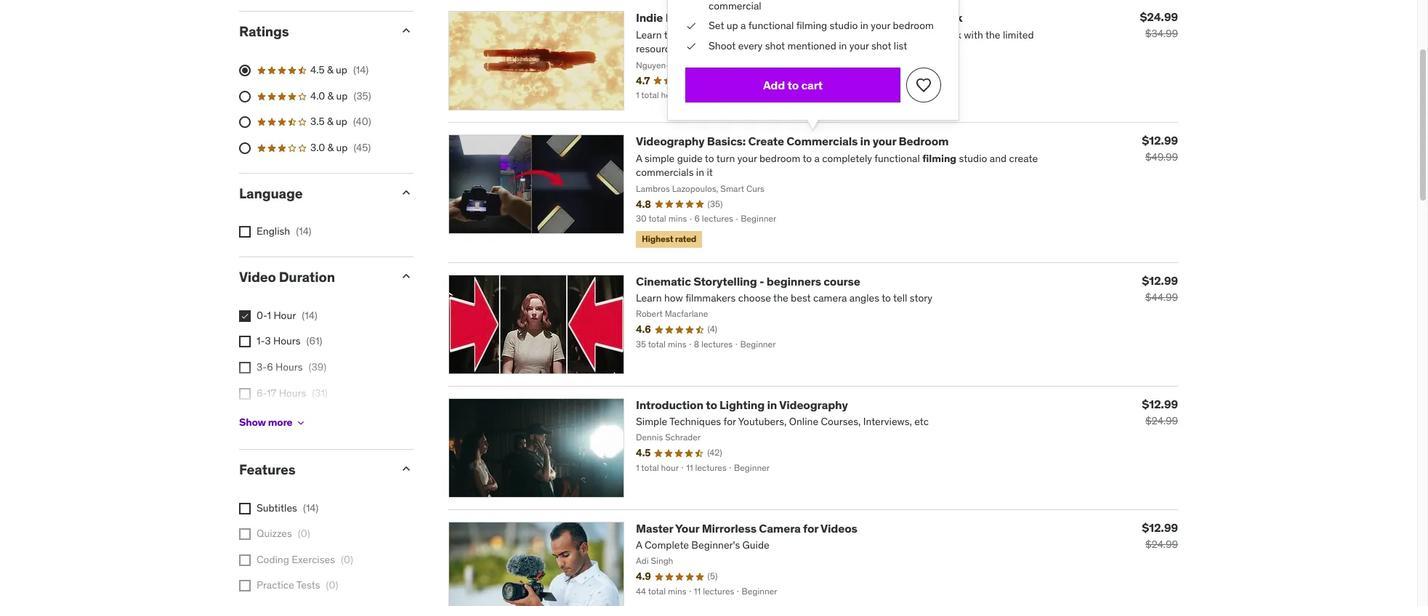 Task type: vqa. For each thing, say whether or not it's contained in the screenshot.
My
no



Task type: describe. For each thing, give the bounding box(es) containing it.
language button
[[239, 184, 387, 202]]

filmmaking
[[665, 10, 729, 25]]

to down commercials
[[803, 152, 812, 165]]

for
[[803, 521, 818, 535]]

to inside add to cart button
[[787, 78, 799, 92]]

wishlist image
[[915, 77, 932, 94]]

your
[[675, 521, 699, 535]]

cinematic storytelling - beginners course link
[[636, 274, 860, 288]]

17+ hours
[[257, 412, 302, 425]]

xsmall image for quizzes
[[239, 528, 251, 540]]

indie filmmaking tips & tricks to achieve a blockbuster look link
[[636, 10, 963, 25]]

quizzes (0)
[[257, 527, 310, 540]]

$12.99 $44.99
[[1142, 273, 1178, 303]]

$12.99 $24.99 for master your mirrorless camera for videos
[[1142, 520, 1178, 551]]

(14) right 'hour' on the bottom of the page
[[302, 309, 317, 322]]

(40)
[[353, 115, 371, 128]]

create
[[1009, 152, 1038, 165]]

(45)
[[354, 141, 371, 154]]

up for (14)
[[336, 63, 347, 76]]

basics:
[[707, 134, 746, 149]]

in right achieve
[[860, 19, 868, 32]]

introduction to lighting in videography link
[[636, 397, 848, 412]]

small image
[[399, 461, 414, 476]]

small image for ratings
[[399, 24, 414, 38]]

xsmall image left set
[[685, 19, 697, 33]]

a simple guide to turn your bedroom to a completely functional filming
[[636, 152, 957, 165]]

small image for video duration
[[399, 269, 414, 283]]

commercials
[[636, 166, 694, 179]]

4.5
[[310, 63, 325, 76]]

total
[[649, 213, 666, 224]]

3.0 & up (45)
[[310, 141, 371, 154]]

lazopoulos,
[[672, 183, 718, 194]]

-
[[759, 274, 764, 288]]

0 horizontal spatial a
[[741, 19, 746, 32]]

a
[[636, 152, 642, 165]]

(39)
[[309, 360, 327, 374]]

language
[[239, 184, 303, 202]]

up for (40)
[[336, 115, 347, 128]]

exercises
[[292, 553, 335, 566]]

hours for 1-3 hours
[[273, 335, 301, 348]]

6-
[[257, 386, 267, 399]]

more
[[268, 416, 292, 429]]

up for (35)
[[336, 89, 348, 102]]

xsmall image for 6-
[[239, 388, 251, 399]]

master your mirrorless camera for videos
[[636, 521, 857, 535]]

in right lighting
[[767, 397, 777, 412]]

cinematic
[[636, 274, 691, 288]]

xsmall image for 0-
[[239, 310, 251, 322]]

introduction to lighting in videography
[[636, 397, 848, 412]]

0-
[[257, 309, 267, 322]]

30 total mins
[[636, 213, 687, 224]]

0 vertical spatial functional
[[748, 19, 794, 32]]

(0) for tests
[[326, 579, 338, 592]]

practice tests (0)
[[257, 579, 338, 592]]

smart
[[720, 183, 744, 194]]

highest rated
[[642, 233, 696, 244]]

create
[[748, 134, 784, 149]]

$12.99 $49.99
[[1142, 133, 1178, 164]]

subtitles (14)
[[257, 501, 319, 514]]

2 horizontal spatial a
[[859, 10, 866, 25]]

(14) up 4.0 & up (35)
[[353, 63, 369, 76]]

xsmall image inside the show more button
[[295, 417, 307, 429]]

17
[[267, 386, 276, 399]]

xsmall image for coding
[[239, 554, 251, 566]]

(14) right english
[[296, 225, 311, 238]]

tricks
[[766, 10, 798, 25]]

1 $12.99 from the top
[[1142, 133, 1178, 148]]

your for shot
[[849, 39, 869, 52]]

indie
[[636, 10, 663, 25]]

list
[[894, 39, 907, 52]]

subtitles
[[257, 501, 297, 514]]

practice
[[257, 579, 294, 592]]

your for bedroom
[[737, 152, 757, 165]]

& for 4.5 & up (14)
[[327, 63, 333, 76]]

every
[[738, 39, 763, 52]]

tips
[[731, 10, 754, 25]]

1 horizontal spatial filming
[[922, 152, 957, 165]]

lambros lazopoulos, smart curs
[[636, 183, 764, 194]]

beginner
[[741, 213, 776, 224]]

30
[[636, 213, 647, 224]]

1 horizontal spatial bedroom
[[893, 19, 934, 32]]

1
[[267, 309, 271, 322]]

english (14)
[[257, 225, 311, 238]]

xsmall image for 1-
[[239, 336, 251, 348]]

& for 3.0 & up (45)
[[327, 141, 334, 154]]

videography basics: create commercials in your bedroom link
[[636, 134, 949, 149]]

your for bedroom
[[873, 134, 896, 149]]

turn
[[716, 152, 735, 165]]

0-1 hour (14)
[[257, 309, 317, 322]]

guide
[[677, 152, 703, 165]]

show more button
[[239, 408, 307, 437]]

in for create
[[696, 166, 704, 179]]

master your mirrorless camera for videos link
[[636, 521, 857, 535]]

$44.99
[[1145, 290, 1178, 303]]

1 shot from the left
[[765, 39, 785, 52]]

rated
[[675, 233, 696, 244]]

35 reviews element
[[708, 198, 723, 210]]

6 lectures
[[694, 213, 733, 224]]

$12.99 for cinematic storytelling - beginners course
[[1142, 273, 1178, 287]]

0 horizontal spatial filming
[[796, 19, 827, 32]]

to up it
[[705, 152, 714, 165]]

1 horizontal spatial a
[[814, 152, 820, 165]]

$34.99
[[1145, 27, 1178, 40]]

xsmall image down filmmaking on the top
[[685, 39, 697, 53]]

indie filmmaking tips & tricks to achieve a blockbuster look
[[636, 10, 963, 25]]



Task type: locate. For each thing, give the bounding box(es) containing it.
6 xsmall image from the top
[[239, 554, 251, 566]]

storytelling
[[693, 274, 757, 288]]

bedroom down videography basics: create commercials in your bedroom
[[759, 152, 800, 165]]

0 horizontal spatial functional
[[748, 19, 794, 32]]

add
[[763, 78, 785, 92]]

1 horizontal spatial (0)
[[326, 579, 338, 592]]

hours for 6-17 hours
[[279, 386, 306, 399]]

(31)
[[312, 386, 328, 399]]

blockbuster
[[868, 10, 934, 25]]

& for 3.5 & up (40)
[[327, 115, 333, 128]]

curs
[[746, 183, 764, 194]]

0 horizontal spatial (35)
[[354, 89, 371, 102]]

ratings button
[[239, 23, 387, 40]]

1 vertical spatial filming
[[922, 152, 957, 165]]

(35)
[[354, 89, 371, 102], [708, 198, 723, 209]]

0 horizontal spatial (0)
[[298, 527, 310, 540]]

in left it
[[696, 166, 704, 179]]

0 vertical spatial studio
[[830, 19, 858, 32]]

studio left and at top right
[[959, 152, 987, 165]]

video duration button
[[239, 268, 387, 286]]

hours for 3-6 hours
[[275, 360, 303, 374]]

xsmall image left subtitles
[[239, 503, 251, 514]]

xsmall image for 3-
[[239, 362, 251, 374]]

0 vertical spatial $12.99 $24.99
[[1142, 396, 1178, 427]]

lectures
[[702, 213, 733, 224]]

xsmall image right more
[[295, 417, 307, 429]]

to left cart
[[787, 78, 799, 92]]

up left "(45)"
[[336, 141, 348, 154]]

shot left list
[[871, 39, 891, 52]]

to left lighting
[[706, 397, 717, 412]]

functional up every
[[748, 19, 794, 32]]

& for 4.0 & up (35)
[[327, 89, 334, 102]]

(0) up 'coding exercises (0)'
[[298, 527, 310, 540]]

it
[[707, 166, 713, 179]]

0 vertical spatial bedroom
[[893, 19, 934, 32]]

3 $12.99 from the top
[[1142, 396, 1178, 411]]

xsmall image left practice
[[239, 580, 251, 592]]

6 up 17
[[267, 360, 273, 374]]

1 vertical spatial small image
[[399, 185, 414, 200]]

1 horizontal spatial shot
[[871, 39, 891, 52]]

studio
[[830, 19, 858, 32], [959, 152, 987, 165]]

in up completely
[[860, 134, 870, 149]]

1 $12.99 $24.99 from the top
[[1142, 396, 1178, 427]]

2 shot from the left
[[871, 39, 891, 52]]

2 $12.99 from the top
[[1142, 273, 1178, 287]]

0 vertical spatial (0)
[[298, 527, 310, 540]]

xsmall image
[[685, 19, 697, 33], [685, 39, 697, 53], [239, 226, 251, 238], [295, 417, 307, 429], [239, 503, 251, 514], [239, 580, 251, 592]]

(61)
[[306, 335, 322, 348]]

(0) for exercises
[[341, 553, 353, 566]]

xsmall image left 0-
[[239, 310, 251, 322]]

1 vertical spatial bedroom
[[759, 152, 800, 165]]

filming
[[796, 19, 827, 32], [922, 152, 957, 165]]

0 vertical spatial (35)
[[354, 89, 371, 102]]

quizzes
[[257, 527, 292, 540]]

mins
[[668, 213, 687, 224]]

$12.99 $24.99
[[1142, 396, 1178, 427], [1142, 520, 1178, 551]]

in
[[860, 19, 868, 32], [839, 39, 847, 52], [860, 134, 870, 149], [696, 166, 704, 179], [767, 397, 777, 412]]

add to cart
[[763, 78, 823, 92]]

1 vertical spatial $24.99
[[1145, 414, 1178, 427]]

(35) up (40)
[[354, 89, 371, 102]]

mentioned
[[787, 39, 836, 52]]

xsmall image left 6-
[[239, 388, 251, 399]]

set
[[709, 19, 724, 32]]

shoot
[[709, 39, 736, 52]]

& right 3.0
[[327, 141, 334, 154]]

0 vertical spatial small image
[[399, 24, 414, 38]]

your right turn
[[737, 152, 757, 165]]

3
[[265, 335, 271, 348]]

hours down 1-3 hours (61)
[[275, 360, 303, 374]]

2 horizontal spatial (0)
[[341, 553, 353, 566]]

studio inside studio and create commercials in it
[[959, 152, 987, 165]]

$24.99 for master your mirrorless camera for videos
[[1145, 537, 1178, 551]]

$24.99
[[1140, 10, 1178, 24], [1145, 414, 1178, 427], [1145, 537, 1178, 551]]

duration
[[279, 268, 335, 286]]

up right 4.5
[[336, 63, 347, 76]]

4 xsmall image from the top
[[239, 388, 251, 399]]

your left the bedroom
[[873, 134, 896, 149]]

small image
[[399, 24, 414, 38], [399, 185, 414, 200], [399, 269, 414, 283]]

camera
[[759, 521, 801, 535]]

a down commercials
[[814, 152, 820, 165]]

(0) right tests
[[326, 579, 338, 592]]

studio and create commercials in it
[[636, 152, 1038, 179]]

xsmall image left 1- at the bottom left of page
[[239, 336, 251, 348]]

videography right lighting
[[779, 397, 848, 412]]

video
[[239, 268, 276, 286]]

up right set
[[727, 19, 738, 32]]

to right tricks
[[801, 10, 812, 25]]

2 xsmall image from the top
[[239, 336, 251, 348]]

mirrorless
[[702, 521, 756, 535]]

hours right 3
[[273, 335, 301, 348]]

small image for language
[[399, 185, 414, 200]]

3 small image from the top
[[399, 269, 414, 283]]

a
[[859, 10, 866, 25], [741, 19, 746, 32], [814, 152, 820, 165]]

1 horizontal spatial (35)
[[708, 198, 723, 209]]

add to cart button
[[685, 68, 900, 103]]

(14)
[[353, 63, 369, 76], [296, 225, 311, 238], [302, 309, 317, 322], [303, 501, 319, 514]]

1 vertical spatial $12.99 $24.99
[[1142, 520, 1178, 551]]

& right 3.5 at the left top
[[327, 115, 333, 128]]

(0) right exercises
[[341, 553, 353, 566]]

2 small image from the top
[[399, 185, 414, 200]]

your right achieve
[[871, 19, 890, 32]]

set up a functional filming studio in your bedroom
[[709, 19, 934, 32]]

1 vertical spatial videography
[[779, 397, 848, 412]]

$12.99 $24.99 for introduction to lighting in videography
[[1142, 396, 1178, 427]]

$24.99 for introduction to lighting in videography
[[1145, 414, 1178, 427]]

functional
[[748, 19, 794, 32], [875, 152, 920, 165]]

a up every
[[741, 19, 746, 32]]

studio up mentioned
[[830, 19, 858, 32]]

3-
[[257, 360, 267, 374]]

&
[[757, 10, 764, 25], [327, 63, 333, 76], [327, 89, 334, 102], [327, 115, 333, 128], [327, 141, 334, 154]]

introduction
[[636, 397, 703, 412]]

0 horizontal spatial studio
[[830, 19, 858, 32]]

coding exercises (0)
[[257, 553, 353, 566]]

shot right every
[[765, 39, 785, 52]]

functional down the bedroom
[[875, 152, 920, 165]]

features button
[[239, 461, 387, 478]]

english
[[257, 225, 290, 238]]

$12.99 for introduction to lighting in videography
[[1142, 396, 1178, 411]]

2 vertical spatial (0)
[[326, 579, 338, 592]]

(35) up 6 lectures at top
[[708, 198, 723, 209]]

highest
[[642, 233, 673, 244]]

simple
[[645, 152, 675, 165]]

1 vertical spatial (0)
[[341, 553, 353, 566]]

4.5 & up (14)
[[310, 63, 369, 76]]

6
[[694, 213, 700, 224], [267, 360, 273, 374]]

3 xsmall image from the top
[[239, 362, 251, 374]]

filming up mentioned
[[796, 19, 827, 32]]

1 xsmall image from the top
[[239, 310, 251, 322]]

0 vertical spatial $24.99
[[1140, 10, 1178, 24]]

hours right 17
[[279, 386, 306, 399]]

commercials
[[787, 134, 858, 149]]

3-6 hours (39)
[[257, 360, 327, 374]]

0 horizontal spatial shot
[[765, 39, 785, 52]]

0 horizontal spatial bedroom
[[759, 152, 800, 165]]

videos
[[821, 521, 857, 535]]

achieve
[[814, 10, 857, 25]]

xsmall image
[[239, 310, 251, 322], [239, 336, 251, 348], [239, 362, 251, 374], [239, 388, 251, 399], [239, 528, 251, 540], [239, 554, 251, 566]]

look
[[936, 10, 963, 25]]

& right tips
[[757, 10, 764, 25]]

hour
[[274, 309, 296, 322]]

cinematic storytelling - beginners course
[[636, 274, 860, 288]]

to
[[801, 10, 812, 25], [787, 78, 799, 92], [705, 152, 714, 165], [803, 152, 812, 165], [706, 397, 717, 412]]

& right 4.5
[[327, 63, 333, 76]]

1 vertical spatial 6
[[267, 360, 273, 374]]

1 vertical spatial studio
[[959, 152, 987, 165]]

(0)
[[298, 527, 310, 540], [341, 553, 353, 566], [326, 579, 338, 592]]

3.5 & up (40)
[[310, 115, 371, 128]]

4.0
[[310, 89, 325, 102]]

your
[[871, 19, 890, 32], [849, 39, 869, 52], [873, 134, 896, 149], [737, 152, 757, 165]]

a right achieve
[[859, 10, 866, 25]]

master
[[636, 521, 673, 535]]

up right 4.0
[[336, 89, 348, 102]]

0 horizontal spatial 6
[[267, 360, 273, 374]]

xsmall image left coding
[[239, 554, 251, 566]]

up for (45)
[[336, 141, 348, 154]]

1 horizontal spatial studio
[[959, 152, 987, 165]]

videography up simple
[[636, 134, 705, 149]]

2 vertical spatial small image
[[399, 269, 414, 283]]

tests
[[296, 579, 320, 592]]

6-17 hours (31)
[[257, 386, 328, 399]]

2 vertical spatial $24.99
[[1145, 537, 1178, 551]]

lambros
[[636, 183, 670, 194]]

shoot every shot mentioned in your shot list
[[709, 39, 907, 52]]

17+
[[257, 412, 272, 425]]

0 vertical spatial 6
[[694, 213, 700, 224]]

4 $12.99 from the top
[[1142, 520, 1178, 535]]

xsmall image left the 3- on the bottom left
[[239, 362, 251, 374]]

beginners
[[767, 274, 821, 288]]

0 vertical spatial filming
[[796, 19, 827, 32]]

your down achieve
[[849, 39, 869, 52]]

1 horizontal spatial functional
[[875, 152, 920, 165]]

cart
[[801, 78, 823, 92]]

1 horizontal spatial videography
[[779, 397, 848, 412]]

ratings
[[239, 23, 289, 40]]

3.0
[[310, 141, 325, 154]]

hours right 17+
[[275, 412, 302, 425]]

completely
[[822, 152, 872, 165]]

xsmall image left quizzes
[[239, 528, 251, 540]]

features
[[239, 461, 295, 478]]

1 vertical spatial functional
[[875, 152, 920, 165]]

in for create
[[860, 134, 870, 149]]

$12.99 for master your mirrorless camera for videos
[[1142, 520, 1178, 535]]

show more
[[239, 416, 292, 429]]

(14) right subtitles
[[303, 501, 319, 514]]

in down achieve
[[839, 39, 847, 52]]

& right 4.0
[[327, 89, 334, 102]]

1 small image from the top
[[399, 24, 414, 38]]

in inside studio and create commercials in it
[[696, 166, 704, 179]]

5 xsmall image from the top
[[239, 528, 251, 540]]

0 vertical spatial videography
[[636, 134, 705, 149]]

$24.99 $34.99
[[1140, 10, 1178, 40]]

filming down the bedroom
[[922, 152, 957, 165]]

1-3 hours (61)
[[257, 335, 322, 348]]

hours
[[273, 335, 301, 348], [275, 360, 303, 374], [279, 386, 306, 399], [275, 412, 302, 425]]

$49.99
[[1145, 151, 1178, 164]]

2 $12.99 $24.99 from the top
[[1142, 520, 1178, 551]]

show
[[239, 416, 266, 429]]

6 right mins
[[694, 213, 700, 224]]

and
[[990, 152, 1007, 165]]

0 horizontal spatial videography
[[636, 134, 705, 149]]

1 vertical spatial (35)
[[708, 198, 723, 209]]

4.8
[[636, 197, 651, 210]]

1 horizontal spatial 6
[[694, 213, 700, 224]]

bedroom up list
[[893, 19, 934, 32]]

in for shot
[[839, 39, 847, 52]]

up left (40)
[[336, 115, 347, 128]]

xsmall image left english
[[239, 226, 251, 238]]



